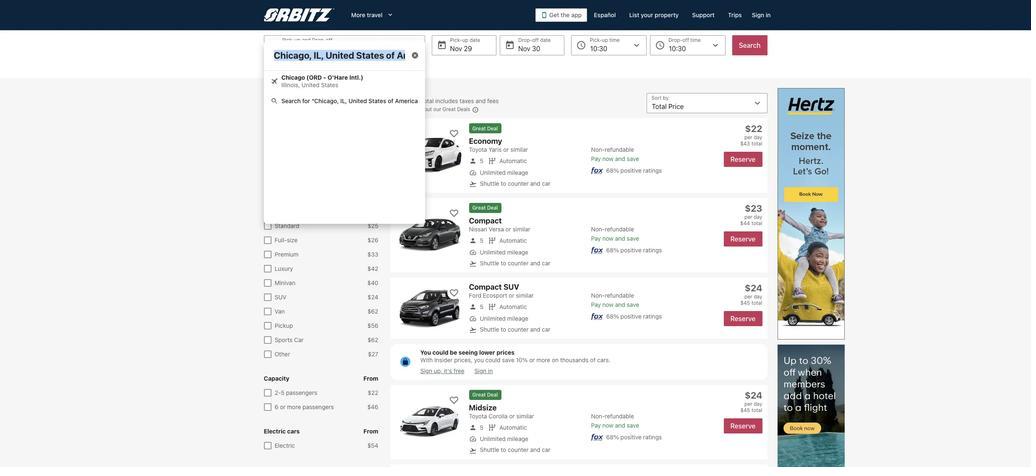 Task type: locate. For each thing, give the bounding box(es) containing it.
o'hare left nov 29
[[417, 45, 439, 52]]

0 vertical spatial suv
[[504, 283, 520, 292]]

1 refundable from the top
[[605, 146, 634, 153]]

unlimited down the ecosport
[[480, 315, 506, 322]]

4 reserve from the top
[[731, 423, 756, 430]]

5 down ford
[[480, 304, 484, 311]]

2 fox rental company image from the top
[[591, 434, 603, 441]]

sign in down you
[[475, 368, 493, 375]]

1 now from the top
[[603, 155, 614, 163]]

$62 down $56
[[368, 337, 379, 344]]

1 vertical spatial more
[[537, 357, 551, 364]]

2 shuttle to counter and car from the top
[[480, 260, 551, 267]]

1 vertical spatial fox rental company image
[[591, 434, 603, 441]]

$24 for 'save midsize from fox to a trip' checkbox
[[745, 390, 763, 401]]

fox rental company image down midsize from fox at $45 total element
[[591, 434, 603, 441]]

$46
[[368, 404, 379, 411]]

0 vertical spatial america
[[371, 45, 396, 52]]

$24 for save compact suv from fox to a trip checkbox
[[745, 283, 763, 294]]

$22
[[746, 123, 763, 134], [368, 390, 379, 397]]

united inside chicago (ord - o'hare intl.) illinois, united states
[[302, 81, 320, 89]]

similar for $22
[[511, 146, 528, 153]]

4 unlimited from the top
[[480, 436, 506, 443]]

0 horizontal spatial could
[[433, 349, 449, 356]]

2 $62 from the top
[[368, 337, 379, 344]]

0 horizontal spatial of
[[363, 45, 369, 52]]

2 deal from the top
[[487, 205, 498, 211]]

exclusive offers
[[264, 113, 310, 120]]

pay down economy from fox at $43 total 'element' at top
[[591, 155, 601, 163]]

unlimited down yaris
[[480, 169, 506, 176]]

list containing nissan versa or similar
[[469, 226, 586, 256]]

2 $24 per day $45 total from the top
[[741, 390, 763, 414]]

2 refundable from the top
[[605, 226, 634, 233]]

0 vertical spatial $62
[[368, 308, 379, 315]]

1 horizontal spatial leading image
[[541, 12, 548, 18]]

of
[[363, 45, 369, 52], [388, 97, 394, 105], [591, 357, 596, 364]]

1 fox rental company image from the top
[[591, 167, 603, 174]]

1 $62 from the top
[[368, 308, 379, 315]]

2 automatic from the top
[[500, 237, 527, 245]]

4 non-refundable pay now and save from the top
[[591, 413, 640, 430]]

now for $23
[[603, 235, 614, 242]]

0 vertical spatial compact
[[469, 217, 502, 225]]

3 non-refundable pay now and save from the top
[[591, 292, 640, 309]]

4 now from the top
[[603, 422, 614, 430]]

68% for $24
[[607, 434, 619, 441]]

to
[[501, 180, 507, 187], [501, 260, 507, 267], [501, 326, 507, 333], [501, 447, 507, 454]]

united up drop-
[[320, 45, 340, 52]]

save for $23
[[627, 235, 640, 242]]

1 vertical spatial search
[[282, 97, 301, 105]]

great for $23
[[473, 205, 486, 211]]

0 vertical spatial great deal
[[473, 125, 498, 132]]

2 positive from the top
[[621, 247, 642, 254]]

0 horizontal spatial more
[[287, 404, 301, 411]]

reserve
[[731, 156, 756, 163], [731, 236, 756, 243], [731, 315, 756, 323], [731, 423, 756, 430]]

sign in right trips
[[752, 11, 771, 18]]

small image
[[469, 169, 477, 177], [469, 237, 477, 245], [469, 249, 477, 256], [469, 260, 477, 268], [469, 304, 477, 311], [469, 315, 477, 323], [469, 425, 477, 432], [489, 425, 496, 432], [469, 436, 477, 444]]

from for capacity
[[364, 375, 379, 383]]

support link
[[686, 8, 722, 23]]

sign inside "link"
[[421, 368, 433, 375]]

orbitz logo image
[[264, 8, 335, 22]]

2 day from the top
[[754, 214, 763, 220]]

insider
[[435, 357, 453, 364]]

2 now from the top
[[603, 235, 614, 242]]

day
[[754, 134, 763, 141], [754, 214, 763, 220], [754, 294, 763, 300], [754, 401, 763, 408]]

2 vertical spatial deal
[[487, 392, 498, 399]]

deal up versa
[[487, 205, 498, 211]]

4 reserve link from the top
[[724, 419, 763, 434]]

unlimited mileage for $24
[[480, 436, 529, 443]]

shuttle to counter and car for $23
[[480, 260, 551, 267]]

5 down nissan
[[480, 237, 484, 245]]

3 now from the top
[[603, 301, 614, 309]]

$24 per day $45 total for save compact suv from fox to a trip checkbox
[[741, 283, 763, 307]]

0 vertical spatial fox rental company image
[[591, 167, 603, 174]]

search for search
[[739, 42, 761, 49]]

reserve button for economy
[[724, 152, 763, 167]]

leading image up filter
[[271, 78, 278, 85]]

1 vertical spatial great deal
[[473, 205, 498, 211]]

1 vertical spatial fox rental company image
[[591, 314, 603, 320]]

68% positive ratings for $22
[[607, 167, 662, 174]]

2 great deal from the top
[[473, 205, 498, 211]]

shuttle to counter and car up the prices
[[480, 326, 551, 333]]

1 reserve link from the top
[[724, 152, 763, 167]]

0 vertical spatial deal
[[487, 125, 498, 132]]

save for $24
[[627, 422, 640, 430]]

non-
[[591, 146, 605, 153], [591, 226, 605, 233], [591, 292, 605, 299], [591, 413, 605, 420]]

sign down with
[[421, 368, 433, 375]]

4 per from the top
[[745, 401, 753, 408]]

or right 10%
[[530, 357, 535, 364]]

0 horizontal spatial (ord-
[[398, 45, 417, 52]]

1 compact from the top
[[469, 217, 502, 225]]

america inside the search for "chicago, il, united states of america (ord-o'hare intl.)" button
[[395, 97, 418, 105]]

1 horizontal spatial states
[[342, 45, 361, 52]]

about
[[419, 106, 432, 113]]

4 to from the top
[[501, 447, 507, 454]]

electric left cars
[[264, 428, 286, 435]]

similar right the ecosport
[[516, 292, 534, 299]]

pay for $23
[[591, 235, 601, 242]]

2 unlimited from the top
[[480, 249, 506, 256]]

for
[[302, 97, 310, 105]]

2 nov from the left
[[519, 45, 531, 52]]

68% down economy from fox at $43 total 'element' at top
[[607, 167, 619, 174]]

o'hare up our
[[437, 97, 457, 105]]

reserve link for compact
[[724, 232, 763, 247]]

fox rental company image for ford ecosport or similar
[[591, 314, 603, 320]]

or right yaris
[[504, 146, 509, 153]]

3 per from the top
[[745, 294, 753, 300]]

capacity
[[264, 375, 290, 383]]

2 horizontal spatial states
[[369, 97, 387, 105]]

from down $27
[[364, 375, 379, 383]]

states up location at the left top of the page
[[342, 45, 361, 52]]

$45 for 'save midsize from fox to a trip' checkbox
[[741, 408, 750, 414]]

search down the sign in dropdown button
[[739, 42, 761, 49]]

states left 367
[[369, 97, 387, 105]]

now down 'compact from fox at $44 total' element
[[603, 235, 614, 242]]

leading image inside get the app link
[[541, 12, 548, 18]]

2 to from the top
[[501, 260, 507, 267]]

1 pay from the top
[[591, 155, 601, 163]]

suv
[[504, 283, 520, 292], [275, 294, 287, 301]]

1 vertical spatial electric
[[275, 443, 295, 450]]

1 vertical spatial intl.)
[[350, 74, 364, 81]]

to down toyota corolla or similar
[[501, 447, 507, 454]]

great up the economy
[[473, 125, 486, 132]]

1 $24 per day $45 total from the top
[[741, 283, 763, 307]]

passengers
[[286, 390, 318, 397], [303, 404, 334, 411]]

0 vertical spatial fox rental company image
[[591, 247, 603, 254]]

2-5 passengers
[[275, 390, 318, 397]]

our
[[434, 106, 441, 113]]

toyota
[[469, 146, 487, 153], [469, 413, 487, 420]]

4 non- from the top
[[591, 413, 605, 420]]

shuttle to counter and car up compact suv
[[480, 260, 551, 267]]

3 automatic from the top
[[500, 304, 527, 311]]

0 horizontal spatial sign in
[[475, 368, 493, 375]]

1 horizontal spatial sign
[[475, 368, 487, 375]]

or right corolla
[[510, 413, 515, 420]]

mileage
[[508, 169, 529, 176], [508, 249, 529, 256], [508, 315, 529, 322], [508, 436, 529, 443]]

2 vertical spatial more
[[287, 404, 301, 411]]

compact suv from fox at $45 total element
[[464, 283, 714, 292]]

compact for compact suv
[[469, 283, 502, 292]]

0 vertical spatial $24
[[745, 283, 763, 294]]

counter for $23
[[508, 260, 529, 267]]

Save Economy from Fox to a trip checkbox
[[447, 127, 461, 140]]

1 vertical spatial sign in
[[475, 368, 493, 375]]

shuttle for $24
[[480, 447, 500, 454]]

pay
[[591, 155, 601, 163], [591, 235, 601, 242], [591, 301, 601, 309], [591, 422, 601, 430]]

4 list from the top
[[469, 413, 586, 444]]

68% positive ratings for $23
[[607, 247, 662, 254]]

filter by
[[264, 93, 293, 102]]

4 shuttle from the top
[[480, 447, 500, 454]]

save for $22
[[627, 155, 640, 163]]

4 counter from the top
[[508, 447, 529, 454]]

o'hare
[[417, 45, 439, 52], [328, 74, 348, 81], [437, 97, 457, 105]]

shuttle to counter and car down toyota corolla or similar
[[480, 447, 551, 454]]

mileage down ford ecosport or similar in the bottom of the page
[[508, 315, 529, 322]]

counter up compact suv
[[508, 260, 529, 267]]

ratings
[[644, 167, 662, 174], [644, 247, 662, 254], [644, 313, 662, 320], [644, 434, 662, 441]]

nov for nov 30
[[519, 45, 531, 52]]

now for $22
[[603, 155, 614, 163]]

0 horizontal spatial suv
[[275, 294, 287, 301]]

il, up add a different drop-off location
[[311, 45, 318, 52]]

leading image left get
[[541, 12, 548, 18]]

1 vertical spatial in
[[488, 368, 493, 375]]

by
[[284, 93, 293, 102]]

0 vertical spatial il,
[[311, 45, 318, 52]]

similar right yaris
[[511, 146, 528, 153]]

america
[[371, 45, 396, 52], [395, 97, 418, 105]]

español
[[594, 11, 616, 18]]

great deal up the economy
[[473, 125, 498, 132]]

1 reserve button from the top
[[724, 152, 763, 167]]

$54
[[368, 443, 379, 450]]

$24 per day $45 total for 'save midsize from fox to a trip' checkbox
[[741, 390, 763, 414]]

1 to from the top
[[501, 180, 507, 187]]

search
[[739, 42, 761, 49], [282, 97, 301, 105]]

sign up, it's free link
[[421, 368, 465, 375]]

reserve for compact
[[731, 236, 756, 243]]

luxury
[[275, 265, 293, 273]]

1 vertical spatial deal
[[487, 205, 498, 211]]

unlimited mileage down nissan versa or similar
[[480, 249, 529, 256]]

or right the ecosport
[[509, 292, 515, 299]]

1 automatic from the top
[[500, 158, 527, 165]]

compact up the ecosport
[[469, 283, 502, 292]]

unlimited mileage down ford ecosport or similar in the bottom of the page
[[480, 315, 529, 322]]

6
[[275, 404, 279, 411]]

2 toyota from the top
[[469, 413, 487, 420]]

reserve link
[[724, 152, 763, 167], [724, 232, 763, 247], [724, 312, 763, 327], [724, 419, 763, 434]]

per inside $23 per day $44 total
[[745, 214, 753, 220]]

per inside $22 per day $43 total
[[745, 134, 753, 141]]

could up 'insider'
[[433, 349, 449, 356]]

learn more about our great deals
[[390, 106, 471, 113]]

68% down compact suv from fox at $45 total element
[[607, 313, 619, 320]]

4 car from the top
[[542, 447, 551, 454]]

0 horizontal spatial intl.)
[[350, 74, 364, 81]]

0 vertical spatial $24 per day $45 total
[[741, 283, 763, 307]]

shuttle down yaris
[[480, 180, 500, 187]]

list containing toyota yaris or similar
[[469, 146, 586, 177]]

o'hare inside chicago (ord - o'hare intl.) illinois, united states
[[328, 74, 348, 81]]

xsmall image
[[471, 107, 479, 113]]

2 ratings from the top
[[644, 247, 662, 254]]

great deal
[[473, 125, 498, 132], [473, 205, 498, 211], [473, 392, 498, 399]]

1 nov from the left
[[450, 45, 462, 52]]

2 68% from the top
[[607, 247, 619, 254]]

$22 for $22
[[368, 390, 379, 397]]

1 horizontal spatial il,
[[341, 97, 347, 105]]

1 vertical spatial $24 per day $45 total
[[741, 390, 763, 414]]

reserve link for midsize
[[724, 419, 763, 434]]

5 down midsize
[[480, 425, 484, 432]]

2 vertical spatial $24
[[745, 390, 763, 401]]

get
[[550, 11, 560, 18]]

1 unlimited from the top
[[480, 169, 506, 176]]

2 reserve button from the top
[[724, 232, 763, 247]]

1 horizontal spatial $22
[[746, 123, 763, 134]]

1 vertical spatial (ord-
[[420, 97, 437, 105]]

more travel
[[351, 11, 383, 18]]

0 vertical spatial $22
[[746, 123, 763, 134]]

4 68% from the top
[[607, 434, 619, 441]]

0 horizontal spatial car
[[264, 165, 274, 173]]

1 68% from the top
[[607, 167, 619, 174]]

1 vertical spatial toyota
[[469, 413, 487, 420]]

to down the toyota yaris or similar
[[501, 180, 507, 187]]

1 positive from the top
[[621, 167, 642, 174]]

car left type
[[264, 165, 274, 173]]

2 horizontal spatial sign
[[752, 11, 765, 18]]

$22 up $43
[[746, 123, 763, 134]]

0 horizontal spatial states
[[321, 81, 339, 89]]

automatic for $24
[[500, 425, 527, 432]]

0 horizontal spatial search
[[282, 97, 301, 105]]

$22 inside $22 per day $43 total
[[746, 123, 763, 134]]

1 vertical spatial compact
[[469, 283, 502, 292]]

passengers up '6 or more passengers'
[[286, 390, 318, 397]]

electric down electric cars
[[275, 443, 295, 450]]

$23 per day $44 total
[[741, 203, 763, 227]]

mileage down the toyota yaris or similar
[[508, 169, 529, 176]]

4 day from the top
[[754, 401, 763, 408]]

2 horizontal spatial more
[[537, 357, 551, 364]]

shuttle
[[480, 180, 500, 187], [480, 260, 500, 267], [480, 326, 500, 333], [480, 447, 500, 454]]

taxes
[[460, 97, 474, 105]]

3 shuttle to counter and car from the top
[[480, 326, 551, 333]]

1 fox rental company image from the top
[[591, 247, 603, 254]]

now down economy from fox at $43 total 'element' at top
[[603, 155, 614, 163]]

2 car from the top
[[542, 260, 551, 267]]

free
[[454, 368, 465, 375]]

1 shuttle from the top
[[480, 180, 500, 187]]

1 horizontal spatial search
[[739, 42, 761, 49]]

chicago, il, united states of america (ord-o'hare intl.) button
[[264, 35, 454, 55]]

2 horizontal spatial of
[[591, 357, 596, 364]]

68% for $22
[[607, 167, 619, 174]]

list containing toyota corolla or similar
[[469, 413, 586, 444]]

0 horizontal spatial nov
[[450, 45, 462, 52]]

electric for electric
[[275, 443, 295, 450]]

on
[[552, 357, 559, 364]]

compact
[[469, 217, 502, 225], [469, 283, 502, 292]]

1 horizontal spatial of
[[388, 97, 394, 105]]

great deal up nissan
[[473, 205, 498, 211]]

list for $23
[[469, 226, 586, 256]]

2 68% positive ratings from the top
[[607, 247, 662, 254]]

or for ecosport
[[509, 292, 515, 299]]

refundable for $24
[[605, 413, 634, 420]]

0 horizontal spatial sign
[[421, 368, 433, 375]]

0 vertical spatial (ord-
[[398, 45, 417, 52]]

unlimited down corolla
[[480, 436, 506, 443]]

intl.) down location at the left top of the page
[[350, 74, 364, 81]]

1 vertical spatial o'hare
[[328, 74, 348, 81]]

property
[[655, 11, 679, 18]]

2 counter from the top
[[508, 260, 529, 267]]

seeing
[[459, 349, 478, 356]]

day inside $22 per day $43 total
[[754, 134, 763, 141]]

of inside you could be seeing lower prices with insider prices, you could save 10% or more on thousands of cars.
[[591, 357, 596, 364]]

1 horizontal spatial (ord-
[[420, 97, 437, 105]]

similar for $24
[[517, 413, 534, 420]]

1 vertical spatial $62
[[368, 337, 379, 344]]

nov 29
[[450, 45, 472, 52]]

1 car from the top
[[542, 180, 551, 187]]

list for $22
[[469, 146, 586, 177]]

1 vertical spatial america
[[395, 97, 418, 105]]

1 reserve from the top
[[731, 156, 756, 163]]

positive for $23
[[621, 247, 642, 254]]

1 ratings from the top
[[644, 167, 662, 174]]

0 vertical spatial could
[[433, 349, 449, 356]]

toyota for $22
[[469, 146, 487, 153]]

fees
[[488, 97, 499, 105]]

intl.) left 29
[[440, 45, 454, 52]]

trips
[[729, 11, 742, 18]]

1 horizontal spatial suv
[[504, 283, 520, 292]]

1 horizontal spatial in
[[766, 11, 771, 18]]

unlimited mileage for $23
[[480, 249, 529, 256]]

2 compact from the top
[[469, 283, 502, 292]]

per for midsize
[[745, 401, 753, 408]]

suv up van
[[275, 294, 287, 301]]

total inside $22 per day $43 total
[[752, 141, 763, 147]]

fox rental company image
[[591, 247, 603, 254], [591, 434, 603, 441]]

2 vertical spatial great deal
[[473, 392, 498, 399]]

leading image
[[541, 12, 548, 18], [271, 78, 278, 85]]

in inside dropdown button
[[766, 11, 771, 18]]

1 vertical spatial $22
[[368, 390, 379, 397]]

to up compact suv
[[501, 260, 507, 267]]

2 from from the top
[[364, 428, 379, 435]]

day for compact
[[754, 214, 763, 220]]

great
[[443, 106, 456, 113], [473, 125, 486, 132], [473, 205, 486, 211], [473, 392, 486, 399]]

counter down the toyota yaris or similar
[[508, 180, 529, 187]]

fox rental company image
[[591, 167, 603, 174], [591, 314, 603, 320]]

1 counter from the top
[[508, 180, 529, 187]]

america left 'clear pick-up and drop-off' image at top left
[[371, 45, 396, 52]]

shuttle down corolla
[[480, 447, 500, 454]]

1 from from the top
[[364, 375, 379, 383]]

2 vertical spatial united
[[349, 97, 367, 105]]

nov left 29
[[450, 45, 462, 52]]

sign right trips
[[752, 11, 765, 18]]

1 horizontal spatial car
[[294, 337, 304, 344]]

1 horizontal spatial sign in
[[752, 11, 771, 18]]

2 list from the top
[[469, 226, 586, 256]]

2 non-refundable pay now and save from the top
[[591, 226, 640, 242]]

0 vertical spatial toyota
[[469, 146, 487, 153]]

1 horizontal spatial could
[[486, 357, 501, 364]]

68% down 'compact from fox at $44 total' element
[[607, 247, 619, 254]]

great up midsize
[[473, 392, 486, 399]]

in right trips
[[766, 11, 771, 18]]

unlimited for $24
[[480, 436, 506, 443]]

2 fox rental company image from the top
[[591, 314, 603, 320]]

non-refundable pay now and save
[[591, 146, 640, 163], [591, 226, 640, 242], [591, 292, 640, 309], [591, 413, 640, 430]]

2 pay from the top
[[591, 235, 601, 242]]

1 horizontal spatial nov
[[519, 45, 531, 52]]

or right versa
[[506, 226, 511, 233]]

0 vertical spatial of
[[363, 45, 369, 52]]

to for $22
[[501, 180, 507, 187]]

of down more travel
[[363, 45, 369, 52]]

1 great deal from the top
[[473, 125, 498, 132]]

the
[[561, 11, 570, 18]]

ratings for $22
[[644, 167, 662, 174]]

1 vertical spatial suv
[[275, 294, 287, 301]]

5
[[480, 158, 484, 165], [480, 237, 484, 245], [480, 304, 484, 311], [281, 390, 285, 397], [480, 425, 484, 432]]

counter down toyota corolla or similar
[[508, 447, 529, 454]]

car for $23
[[542, 260, 551, 267]]

nov left 30
[[519, 45, 531, 52]]

non-refundable pay now and save for $22
[[591, 146, 640, 163]]

4 refundable from the top
[[605, 413, 634, 420]]

4 unlimited mileage from the top
[[480, 436, 529, 443]]

pay down midsize from fox at $45 total element
[[591, 422, 601, 430]]

1 deal from the top
[[487, 125, 498, 132]]

0 vertical spatial intl.)
[[440, 45, 454, 52]]

toyota yaris or similar
[[469, 146, 528, 153]]

ratings for $23
[[644, 247, 662, 254]]

refundable for $23
[[605, 226, 634, 233]]

5 down the economy
[[480, 158, 484, 165]]

more left on on the right bottom of the page
[[537, 357, 551, 364]]

from up $54 at the bottom left of the page
[[364, 428, 379, 435]]

total inside $23 per day $44 total
[[752, 220, 763, 227]]

nov for nov 29
[[450, 45, 462, 52]]

day inside $23 per day $44 total
[[754, 214, 763, 220]]

0 vertical spatial electric
[[264, 428, 286, 435]]

leading image
[[271, 97, 278, 105]]

2 reserve from the top
[[731, 236, 756, 243]]

of left the 'cars.'
[[591, 357, 596, 364]]

0 vertical spatial in
[[766, 11, 771, 18]]

2 vertical spatial o'hare
[[437, 97, 457, 105]]

3 68% from the top
[[607, 313, 619, 320]]

0 vertical spatial sign in
[[752, 11, 771, 18]]

unlimited mileage down the toyota yaris or similar
[[480, 169, 529, 176]]

ford
[[469, 292, 482, 299]]

yaris
[[489, 146, 502, 153]]

chicago
[[282, 74, 305, 81]]

great for $24
[[473, 392, 486, 399]]

68%
[[607, 167, 619, 174], [607, 247, 619, 254], [607, 313, 619, 320], [607, 434, 619, 441]]

clear pick-up and drop-off image
[[411, 52, 419, 59]]

now down compact suv from fox at $45 total element
[[603, 301, 614, 309]]

intl.) inside chicago (ord - o'hare intl.) illinois, united states
[[350, 74, 364, 81]]

1 $45 from the top
[[741, 300, 750, 307]]

great deal up midsize
[[473, 392, 498, 399]]

from
[[364, 375, 379, 383], [364, 428, 379, 435]]

2 non- from the top
[[591, 226, 605, 233]]

1 vertical spatial $45
[[741, 408, 750, 414]]

4 mileage from the top
[[508, 436, 529, 443]]

Save Midsize from Fox to a trip checkbox
[[447, 394, 461, 407]]

1 non- from the top
[[591, 146, 605, 153]]

mileage for $24
[[508, 436, 529, 443]]

more down 2-5 passengers
[[287, 404, 301, 411]]

0 vertical spatial from
[[364, 375, 379, 383]]

1 per from the top
[[745, 134, 753, 141]]

of up "learn" in the top of the page
[[388, 97, 394, 105]]

pay for $24
[[591, 422, 601, 430]]

get the app
[[550, 11, 582, 18]]

0 horizontal spatial leading image
[[271, 78, 278, 85]]

2 per from the top
[[745, 214, 753, 220]]

1 horizontal spatial intl.)
[[440, 45, 454, 52]]

automatic for $23
[[500, 237, 527, 245]]

now down midsize from fox at $45 total element
[[603, 422, 614, 430]]

o'hare down off
[[328, 74, 348, 81]]

total for midsize
[[752, 408, 763, 414]]

pay down 'compact from fox at $44 total' element
[[591, 235, 601, 242]]

1 vertical spatial from
[[364, 428, 379, 435]]

2 total from the top
[[752, 220, 763, 227]]

more down cars
[[405, 106, 417, 113]]

automatic down nissan versa or similar
[[500, 237, 527, 245]]

shuttle for $22
[[480, 180, 500, 187]]

off
[[332, 62, 340, 69]]

small image
[[469, 158, 477, 165], [489, 158, 496, 165], [469, 181, 477, 188], [489, 237, 496, 245], [489, 304, 496, 311], [469, 327, 477, 334], [469, 448, 477, 455]]

2 shuttle from the top
[[480, 260, 500, 267]]

68% positive ratings for $24
[[607, 434, 662, 441]]

great deal for $24
[[473, 392, 498, 399]]

compact for compact
[[469, 217, 502, 225]]

3 list from the top
[[469, 292, 586, 323]]

4 shuttle to counter and car from the top
[[480, 447, 551, 454]]

0 vertical spatial $45
[[741, 300, 750, 307]]

$24
[[745, 283, 763, 294], [368, 294, 379, 301], [745, 390, 763, 401]]

68% down midsize from fox at $45 total element
[[607, 434, 619, 441]]

automatic
[[500, 158, 527, 165], [500, 237, 527, 245], [500, 304, 527, 311], [500, 425, 527, 432]]

0 horizontal spatial in
[[488, 368, 493, 375]]

1 vertical spatial il,
[[341, 97, 347, 105]]

deal up midsize
[[487, 392, 498, 399]]

great down includes
[[443, 106, 456, 113]]

toyota down the economy
[[469, 146, 487, 153]]

mileage down toyota corolla or similar
[[508, 436, 529, 443]]

1 list from the top
[[469, 146, 586, 177]]

3 reserve from the top
[[731, 315, 756, 323]]

2 mileage from the top
[[508, 249, 529, 256]]

mileage for $22
[[508, 169, 529, 176]]

0 horizontal spatial il,
[[311, 45, 318, 52]]

similar right corolla
[[517, 413, 534, 420]]

0 vertical spatial search
[[739, 42, 761, 49]]

1 toyota from the top
[[469, 146, 487, 153]]

car right "sports"
[[294, 337, 304, 344]]

0 vertical spatial leading image
[[541, 12, 548, 18]]

per for compact
[[745, 214, 753, 220]]

intl.) inside button
[[440, 45, 454, 52]]

electric for electric cars
[[264, 428, 286, 435]]

to up the prices
[[501, 326, 507, 333]]

30
[[532, 45, 541, 52]]

list
[[469, 146, 586, 177], [469, 226, 586, 256], [469, 292, 586, 323], [469, 413, 586, 444]]

deal up the economy
[[487, 125, 498, 132]]

type
[[276, 165, 289, 173]]

68% for $23
[[607, 247, 619, 254]]

5 for $24
[[480, 425, 484, 432]]

1 vertical spatial states
[[321, 81, 339, 89]]

0 horizontal spatial $22
[[368, 390, 379, 397]]

2 $45 from the top
[[741, 408, 750, 414]]

5 for $23
[[480, 237, 484, 245]]

united down (ord
[[302, 81, 320, 89]]

2 vertical spatial of
[[591, 357, 596, 364]]

app
[[572, 11, 582, 18]]

midsize from fox at $45 total element
[[464, 404, 714, 413]]

great up nissan
[[473, 205, 486, 211]]

refundable for $22
[[605, 146, 634, 153]]

il,
[[311, 45, 318, 52], [341, 97, 347, 105]]

unlimited down versa
[[480, 249, 506, 256]]

1 non-refundable pay now and save from the top
[[591, 146, 640, 163]]

2 reserve link from the top
[[724, 232, 763, 247]]

1 vertical spatial united
[[302, 81, 320, 89]]

could
[[433, 349, 449, 356], [486, 357, 501, 364]]

$22 up $46
[[368, 390, 379, 397]]

1 horizontal spatial more
[[405, 106, 417, 113]]



Task type: describe. For each thing, give the bounding box(es) containing it.
full-
[[275, 237, 287, 244]]

more inside you could be seeing lower prices with insider prices, you could save 10% or more on thousands of cars.
[[537, 357, 551, 364]]

1 vertical spatial passengers
[[303, 404, 334, 411]]

toyota corolla or similar
[[469, 413, 534, 420]]

positive for $22
[[621, 167, 642, 174]]

list containing ford ecosport or similar
[[469, 292, 586, 323]]

your
[[641, 11, 654, 18]]

$23
[[745, 203, 763, 214]]

3 positive from the top
[[621, 313, 642, 320]]

reserve for economy
[[731, 156, 756, 163]]

nov 30 button
[[500, 35, 565, 55]]

ratings for $24
[[644, 434, 662, 441]]

$62 for van
[[368, 308, 379, 315]]

0 vertical spatial states
[[342, 45, 361, 52]]

nov 30
[[519, 45, 541, 52]]

great deal for $23
[[473, 205, 498, 211]]

non- for $22
[[591, 146, 605, 153]]

fox rental company image for toyota yaris or similar
[[591, 167, 603, 174]]

0 vertical spatial o'hare
[[417, 45, 439, 52]]

more inside button
[[405, 106, 417, 113]]

$62 for sports car
[[368, 337, 379, 344]]

more travel button
[[345, 8, 401, 23]]

thousands
[[561, 357, 589, 364]]

2 vertical spatial states
[[369, 97, 387, 105]]

to for $24
[[501, 447, 507, 454]]

great deal for $22
[[473, 125, 498, 132]]

minivan
[[275, 280, 296, 287]]

•
[[417, 97, 419, 105]]

-
[[324, 74, 326, 81]]

exclusive
[[264, 113, 291, 120]]

prices,
[[455, 357, 473, 364]]

you
[[421, 349, 431, 356]]

3 unlimited from the top
[[480, 315, 506, 322]]

3 unlimited mileage from the top
[[480, 315, 529, 322]]

sign in inside dropdown button
[[752, 11, 771, 18]]

automatic for $22
[[500, 158, 527, 165]]

sports car
[[275, 337, 304, 344]]

per for economy
[[745, 134, 753, 141]]

3 mileage from the top
[[508, 315, 529, 322]]

now for $24
[[603, 422, 614, 430]]

3 reserve button from the top
[[724, 312, 763, 327]]

Save Compact from Fox to a trip checkbox
[[447, 207, 461, 220]]

367 cars • total includes taxes and fees
[[390, 97, 499, 105]]

non-refundable pay now and save for $23
[[591, 226, 640, 242]]

cars.
[[598, 357, 611, 364]]

3 day from the top
[[754, 294, 763, 300]]

to for $23
[[501, 260, 507, 267]]

includes
[[436, 97, 458, 105]]

$45 for save compact suv from fox to a trip checkbox
[[741, 300, 750, 307]]

5 down capacity
[[281, 390, 285, 397]]

save inside you could be seeing lower prices with insider prices, you could save 10% or more on thousands of cars.
[[502, 357, 515, 364]]

total for economy
[[752, 141, 763, 147]]

states inside chicago (ord - o'hare intl.) illinois, united states
[[321, 81, 339, 89]]

you
[[474, 357, 484, 364]]

mileage for $23
[[508, 249, 529, 256]]

0 vertical spatial united
[[320, 45, 340, 52]]

3 refundable from the top
[[605, 292, 634, 299]]

3 ratings from the top
[[644, 313, 662, 320]]

nov 29 button
[[432, 35, 497, 55]]

counter for $24
[[508, 447, 529, 454]]

3 total from the top
[[752, 300, 763, 307]]

sign in button
[[749, 8, 775, 23]]

other
[[275, 351, 290, 358]]

non-refundable pay now and save for $24
[[591, 413, 640, 430]]

fox rental company image for $23
[[591, 247, 603, 254]]

10%
[[516, 357, 528, 364]]

great inside button
[[443, 106, 456, 113]]

0 vertical spatial passengers
[[286, 390, 318, 397]]

Save Compact SUV from Fox to a trip checkbox
[[447, 286, 461, 300]]

3 counter from the top
[[508, 326, 529, 333]]

shuttle to counter and car for $24
[[480, 447, 551, 454]]

drop-
[[317, 62, 332, 69]]

1 vertical spatial of
[[388, 97, 394, 105]]

car for $22
[[542, 180, 551, 187]]

search for "chicago, il, united states of america (ord-o'hare intl.)"
[[282, 97, 474, 105]]

versa
[[489, 226, 504, 233]]

il, inside the chicago, il, united states of america (ord-o'hare intl.) button
[[311, 45, 318, 52]]

cars
[[287, 428, 300, 435]]

or for versa
[[506, 226, 511, 233]]

3 shuttle from the top
[[480, 326, 500, 333]]

0 vertical spatial car
[[264, 165, 274, 173]]

america inside the chicago, il, united states of america (ord-o'hare intl.) button
[[371, 45, 396, 52]]

size
[[287, 237, 298, 244]]

3 car from the top
[[542, 326, 551, 333]]

list your property
[[630, 11, 679, 18]]

learn more about our great deals button
[[390, 106, 479, 113]]

or inside you could be seeing lower prices with insider prices, you could save 10% or more on thousands of cars.
[[530, 357, 535, 364]]

chicago,
[[282, 45, 309, 52]]

5 for $22
[[480, 158, 484, 165]]

367
[[390, 97, 401, 105]]

2-
[[275, 390, 281, 397]]

Pick-up and Drop-off text field
[[264, 45, 425, 66]]

$43
[[741, 141, 750, 147]]

deal for $24
[[487, 392, 498, 399]]

list your property link
[[623, 8, 686, 23]]

$22 for $22 per day $43 total
[[746, 123, 763, 134]]

a
[[287, 62, 290, 69]]

3 pay from the top
[[591, 301, 601, 309]]

day for midsize
[[754, 401, 763, 408]]

or for yaris
[[504, 146, 509, 153]]

shuttle to counter and car for $22
[[480, 180, 551, 187]]

offers
[[292, 113, 310, 120]]

positive for $24
[[621, 434, 642, 441]]

reserve button for midsize
[[724, 419, 763, 434]]

$40
[[368, 280, 379, 287]]

unlimited for $22
[[480, 169, 506, 176]]

or for corolla
[[510, 413, 515, 420]]

unlimited mileage for $22
[[480, 169, 529, 176]]

location
[[341, 62, 363, 69]]

economy from fox at $43 total element
[[464, 137, 714, 146]]

counter for $22
[[508, 180, 529, 187]]

$26
[[368, 237, 379, 244]]

1 vertical spatial car
[[294, 337, 304, 344]]

be
[[450, 349, 457, 356]]

pay for $22
[[591, 155, 601, 163]]

economy
[[469, 137, 503, 146]]

deal for $23
[[487, 205, 498, 211]]

nissan
[[469, 226, 488, 233]]

reserve button for compact
[[724, 232, 763, 247]]

search button
[[733, 35, 768, 55]]

il, inside the search for "chicago, il, united states of america (ord-o'hare intl.)" button
[[341, 97, 347, 105]]

$33
[[368, 251, 379, 258]]

3 68% positive ratings from the top
[[607, 313, 662, 320]]

fox rental company image for $24
[[591, 434, 603, 441]]

or right 6 on the bottom
[[280, 404, 286, 411]]

$22 per day $43 total
[[741, 123, 763, 147]]

search for search for "chicago, il, united states of america (ord-o'hare intl.)"
[[282, 97, 301, 105]]

get the app link
[[536, 8, 588, 22]]

sign for sign up, it's free "link"
[[421, 368, 433, 375]]

español button
[[588, 8, 623, 23]]

3 reserve link from the top
[[724, 312, 763, 327]]

chicago, il, united states of america (ord-o'hare intl.)
[[282, 45, 454, 52]]

total for compact
[[752, 220, 763, 227]]

illinois,
[[282, 81, 300, 89]]

non- for $24
[[591, 413, 605, 420]]

compact from fox at $44 total element
[[464, 217, 714, 226]]

car for $24
[[542, 447, 551, 454]]

3 non- from the top
[[591, 292, 605, 299]]

"chicago,
[[312, 97, 339, 105]]

premium
[[275, 251, 299, 258]]

intl.)"
[[458, 97, 474, 105]]

reserve link for economy
[[724, 152, 763, 167]]

$42
[[368, 265, 379, 273]]

sign in link
[[475, 368, 493, 375]]

prices
[[497, 349, 515, 356]]

6 or more passengers
[[275, 404, 334, 411]]

learn
[[390, 106, 404, 113]]

list
[[630, 11, 640, 18]]

corolla
[[489, 413, 508, 420]]

3 to from the top
[[501, 326, 507, 333]]

it's
[[444, 368, 452, 375]]

electric cars
[[264, 428, 300, 435]]

full-size
[[275, 237, 298, 244]]

standard
[[275, 223, 300, 230]]

ford ecosport or similar
[[469, 292, 534, 299]]

toyota for $24
[[469, 413, 487, 420]]

you could be seeing lower prices with insider prices, you could save 10% or more on thousands of cars.
[[421, 349, 611, 364]]

29
[[464, 45, 472, 52]]

sports
[[275, 337, 293, 344]]

sign for sign in link
[[475, 368, 487, 375]]

search for "chicago, il, united states of america (ord-o'hare intl.)" button
[[264, 92, 474, 110]]

up,
[[434, 368, 443, 375]]

great for $22
[[473, 125, 486, 132]]

deals
[[457, 106, 471, 113]]

nissan versa or similar
[[469, 226, 531, 233]]

non- for $23
[[591, 226, 605, 233]]

sign inside dropdown button
[[752, 11, 765, 18]]

add
[[275, 62, 286, 69]]

ecosport
[[483, 292, 508, 299]]

from for electric cars
[[364, 428, 379, 435]]

list for $24
[[469, 413, 586, 444]]

1 vertical spatial $24
[[368, 294, 379, 301]]

different
[[292, 62, 315, 69]]



Task type: vqa. For each thing, say whether or not it's contained in the screenshot.
Economy
yes



